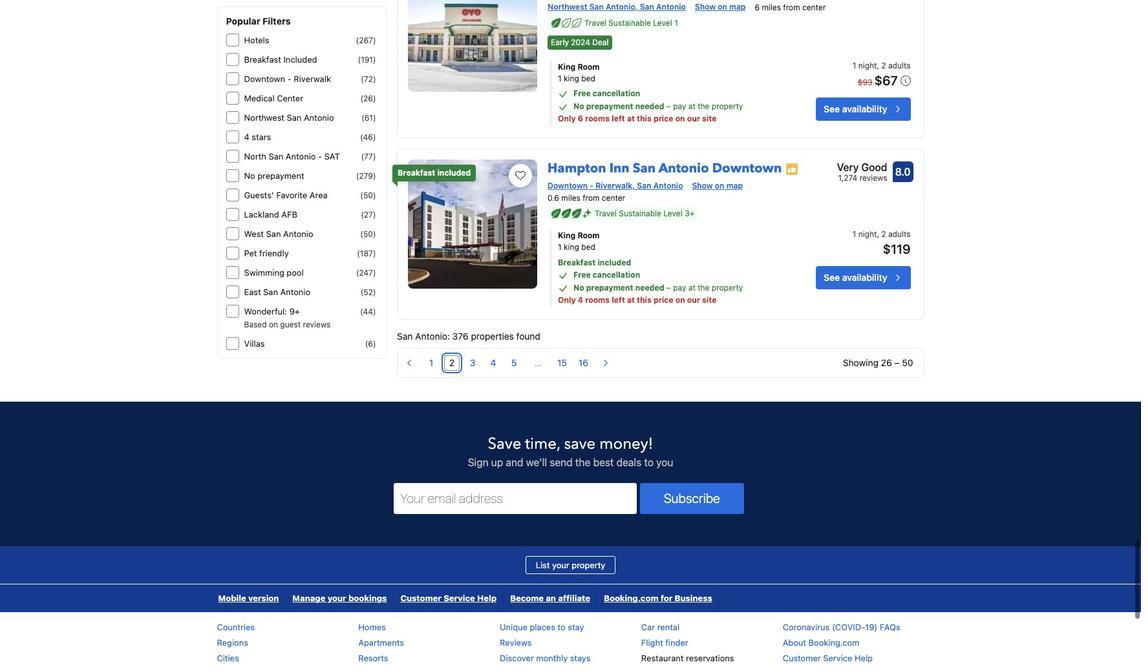 Task type: describe. For each thing, give the bounding box(es) containing it.
at up only 6 rooms left at this price on our site
[[688, 102, 696, 111]]

miles for 0.6
[[561, 194, 581, 203]]

flight
[[641, 638, 663, 649]]

customer service help
[[401, 594, 497, 604]]

see availability link for first 'king room' link from the bottom
[[816, 267, 911, 290]]

(50) for antonio
[[360, 230, 376, 239]]

1 horizontal spatial 6
[[755, 3, 760, 12]]

night for 1 night , 2 adults $119
[[858, 230, 877, 239]]

showing
[[843, 358, 879, 369]]

lackland
[[244, 209, 279, 220]]

your for bookings
[[328, 594, 346, 604]]

(187)
[[357, 249, 376, 259]]

1 horizontal spatial -
[[318, 151, 322, 162]]

become an affiliate link
[[504, 585, 597, 613]]

version
[[248, 594, 279, 604]]

2 availability from the top
[[842, 272, 887, 283]]

list your property
[[536, 561, 605, 571]]

medical center
[[244, 93, 303, 103]]

riverwalk
[[294, 74, 331, 84]]

navigation inside save time, save money! "footer"
[[212, 585, 720, 613]]

included
[[284, 54, 317, 65]]

stars
[[252, 132, 271, 142]]

the inside save time, save money! sign up and we'll send the best deals to you
[[575, 457, 591, 469]]

4 for 4
[[491, 358, 496, 369]]

north
[[244, 151, 266, 162]]

reviews
[[500, 638, 532, 649]]

15 button
[[554, 356, 570, 371]]

50
[[902, 358, 913, 369]]

faqs
[[880, 623, 900, 633]]

2 for 1 night , 2 adults
[[882, 61, 886, 71]]

save
[[564, 434, 596, 455]]

1 vertical spatial prepayment
[[258, 171, 304, 181]]

2 inside button
[[449, 358, 455, 369]]

king for 1 king bed
[[564, 74, 579, 84]]

king room for first 'king room' link from the bottom
[[558, 231, 600, 241]]

very good element
[[837, 160, 887, 176]]

1 king from the top
[[558, 62, 576, 72]]

discover monthly stays link
[[500, 654, 591, 664]]

(61)
[[362, 113, 376, 123]]

2 king from the top
[[558, 231, 576, 241]]

1 vertical spatial the
[[698, 283, 710, 293]]

0 vertical spatial customer
[[401, 594, 442, 604]]

…
[[534, 358, 542, 369]]

1 pay from the top
[[673, 102, 686, 111]]

countries regions cities
[[217, 623, 255, 664]]

best
[[593, 457, 614, 469]]

up
[[491, 457, 503, 469]]

mobile
[[218, 594, 246, 604]]

antonio up 3+
[[659, 160, 709, 177]]

site for only 6 rooms left at this price on our site
[[702, 114, 717, 124]]

area
[[310, 190, 328, 200]]

map for downtown - riverwalk, san antonio
[[727, 181, 743, 191]]

travel sustainable level 3+
[[595, 209, 695, 219]]

from for 6
[[783, 3, 800, 12]]

san up travel sustainable level 1
[[640, 2, 654, 12]]

king room for second 'king room' link from the bottom of the page
[[558, 62, 600, 72]]

hampton inn san antonio downtown link
[[548, 155, 782, 177]]

no prepayment
[[244, 171, 304, 181]]

19)
[[865, 623, 878, 633]]

customer service help link for manage your bookings
[[394, 585, 503, 613]]

show for downtown - riverwalk, san antonio
[[692, 181, 713, 191]]

5 button
[[506, 356, 522, 371]]

northwest san antonio, san antonio
[[548, 2, 686, 12]]

filters
[[263, 16, 291, 27]]

customer inside coronavirus (covid-19) faqs about booking.com customer service help
[[783, 654, 821, 664]]

antonio down pool
[[280, 287, 310, 297]]

1 night , 2 adults
[[853, 61, 911, 71]]

1 vertical spatial no
[[244, 171, 255, 181]]

afb
[[282, 209, 297, 220]]

stays
[[570, 654, 591, 664]]

0 vertical spatial booking.com
[[604, 594, 659, 604]]

0 vertical spatial no
[[574, 102, 584, 111]]

$93
[[858, 78, 873, 88]]

price for only 6 rooms left at this price on our site
[[654, 114, 673, 124]]

0 vertical spatial property
[[712, 102, 743, 111]]

0 vertical spatial the
[[698, 102, 710, 111]]

scored 8.0 element
[[893, 162, 913, 183]]

bookings
[[349, 594, 387, 604]]

sustainable for 3+
[[619, 209, 661, 219]]

2 vertical spatial prepayment
[[586, 283, 633, 293]]

(44)
[[360, 307, 376, 317]]

rooms for 6
[[585, 114, 610, 124]]

5
[[511, 358, 517, 369]]

san up no prepayment
[[269, 151, 283, 162]]

antonio:
[[415, 331, 450, 342]]

villas
[[244, 339, 265, 349]]

2 see from the top
[[824, 272, 840, 283]]

popular filters
[[226, 16, 291, 27]]

property inside save time, save money! "footer"
[[572, 561, 605, 571]]

about booking.com link
[[783, 638, 860, 649]]

page region
[[397, 349, 924, 378]]

guests'
[[244, 190, 274, 200]]

this for 4
[[637, 296, 652, 305]]

0 horizontal spatial included
[[437, 168, 471, 178]]

1 free from the top
[[574, 89, 591, 99]]

san left antonio:
[[397, 331, 413, 342]]

see availability link for second 'king room' link from the bottom of the page
[[816, 98, 911, 121]]

flight finder link
[[641, 638, 688, 649]]

1 vertical spatial 6
[[578, 114, 583, 124]]

group inside page region
[[398, 352, 617, 375]]

reviews for on
[[303, 320, 331, 330]]

guests' favorite area
[[244, 190, 328, 200]]

4 for 4 stars
[[244, 132, 249, 142]]

antonio up travel sustainable level 1
[[656, 2, 686, 12]]

san down "center"
[[287, 113, 302, 123]]

$119
[[883, 242, 911, 257]]

0 vertical spatial –
[[667, 102, 671, 111]]

car rental flight finder restaurant reservations
[[641, 623, 734, 664]]

hampton inn san antonio downtown image
[[408, 160, 537, 289]]

your for property
[[552, 561, 569, 571]]

medical
[[244, 93, 275, 103]]

showing 26 – 50
[[843, 358, 913, 369]]

show on map for northwest san antonio, san antonio
[[695, 2, 746, 12]]

adults for 1 night , 2 adults
[[888, 61, 911, 71]]

northwest for northwest san antonio
[[244, 113, 284, 123]]

antonio down afb
[[283, 229, 313, 239]]

places
[[530, 623, 555, 633]]

travel sustainable level 1
[[585, 18, 678, 28]]

1 for 1 king bed
[[558, 74, 562, 84]]

2 free from the top
[[574, 270, 591, 280]]

0 vertical spatial prepayment
[[586, 102, 633, 111]]

2 vertical spatial no
[[574, 283, 584, 293]]

downtown for downtown - riverwalk
[[244, 74, 285, 84]]

based on guest reviews
[[244, 320, 331, 330]]

(covid-
[[832, 623, 865, 633]]

become an affiliate
[[510, 594, 590, 604]]

breakfast for breakfast included
[[398, 168, 435, 178]]

center for 6 miles from center
[[802, 3, 826, 12]]

our for only 6 rooms left at this price on our site
[[687, 114, 700, 124]]

wonderful: 9+
[[244, 306, 300, 317]]

(50) for area
[[360, 191, 376, 200]]

booking.com inside coronavirus (covid-19) faqs about booking.com customer service help
[[809, 638, 860, 649]]

travel for travel sustainable level 3+
[[595, 209, 617, 219]]

1 see from the top
[[824, 104, 840, 115]]

san right inn
[[633, 160, 656, 177]]

2 free cancellation from the top
[[574, 270, 640, 280]]

save time, save money! sign up and we'll send the best deals to you
[[468, 434, 673, 469]]

1 for 1 night , 2 adults $119
[[853, 230, 856, 239]]

manage
[[293, 594, 326, 604]]

1 room from the top
[[578, 62, 600, 72]]

2 needed from the top
[[635, 283, 664, 293]]

breakfast included
[[244, 54, 317, 65]]

sat
[[324, 151, 340, 162]]

$67
[[875, 73, 898, 88]]

map for northwest san antonio, san antonio
[[729, 2, 746, 12]]

this for 6
[[637, 114, 652, 124]]

guest
[[280, 320, 301, 330]]

at up only 4 rooms left at this price on our site
[[688, 283, 696, 293]]

9+
[[289, 306, 300, 317]]

riverwalk,
[[596, 181, 635, 191]]

hampton
[[548, 160, 606, 177]]

unique places to stay reviews discover monthly stays
[[500, 623, 591, 664]]

at down "1 king bed breakfast included"
[[627, 296, 635, 305]]

only 6 rooms left at this price on our site
[[558, 114, 717, 124]]

save
[[488, 434, 521, 455]]

4 button
[[486, 356, 501, 371]]

1 vertical spatial 4
[[578, 296, 583, 305]]

(52)
[[361, 288, 376, 297]]

reviews for good
[[860, 174, 887, 183]]

(27)
[[361, 210, 376, 220]]

monthly
[[536, 654, 568, 664]]



Task type: vqa. For each thing, say whether or not it's contained in the screenshot.


Task type: locate. For each thing, give the bounding box(es) containing it.
1 vertical spatial rooms
[[585, 296, 610, 305]]

4 inside button
[[491, 358, 496, 369]]

2 horizontal spatial 4
[[578, 296, 583, 305]]

2 adults from the top
[[888, 230, 911, 239]]

mobile version
[[218, 594, 279, 604]]

map
[[729, 2, 746, 12], [727, 181, 743, 191]]

group containing 1
[[398, 352, 617, 375]]

0 vertical spatial customer service help link
[[394, 585, 503, 613]]

1 vertical spatial customer
[[783, 654, 821, 664]]

0 vertical spatial no prepayment needed – pay at the property
[[574, 102, 743, 111]]

- for downtown - riverwalk
[[288, 74, 291, 84]]

level down northwest san antonio, san antonio
[[653, 18, 672, 28]]

san down hampton inn san antonio downtown
[[637, 181, 651, 191]]

- for downtown - riverwalk, san antonio
[[590, 181, 594, 191]]

booking.com down coronavirus (covid-19) faqs link
[[809, 638, 860, 649]]

pay up only 4 rooms left at this price on our site
[[673, 283, 686, 293]]

no prepayment needed – pay at the property up only 4 rooms left at this price on our site
[[574, 283, 743, 293]]

left down "1 king bed breakfast included"
[[612, 296, 625, 305]]

night up $93
[[858, 61, 877, 71]]

bed for 1 king bed breakfast included
[[581, 243, 595, 252]]

0 horizontal spatial miles
[[561, 194, 581, 203]]

0 vertical spatial pay
[[673, 102, 686, 111]]

king room link down 3+
[[558, 230, 777, 242]]

1 vertical spatial night
[[858, 230, 877, 239]]

for
[[661, 594, 673, 604]]

1 cancellation from the top
[[593, 89, 640, 99]]

1 vertical spatial availability
[[842, 272, 887, 283]]

customer
[[401, 594, 442, 604], [783, 654, 821, 664]]

king for 1 king bed breakfast included
[[564, 243, 579, 252]]

1 see availability from the top
[[824, 104, 887, 115]]

0 vertical spatial see
[[824, 104, 840, 115]]

northwest
[[548, 2, 587, 12], [244, 113, 284, 123]]

miles
[[762, 3, 781, 12], [561, 194, 581, 203]]

2 cancellation from the top
[[593, 270, 640, 280]]

- up 0.6 miles from center
[[590, 181, 594, 191]]

0 vertical spatial help
[[477, 594, 497, 604]]

1 vertical spatial left
[[612, 296, 625, 305]]

0 vertical spatial 6
[[755, 3, 760, 12]]

cities link
[[217, 654, 239, 664]]

0 horizontal spatial from
[[583, 194, 600, 203]]

king up "1 king bed breakfast included"
[[558, 231, 576, 241]]

downtown - riverwalk
[[244, 74, 331, 84]]

0 vertical spatial only
[[558, 114, 576, 124]]

pet friendly
[[244, 248, 289, 259]]

1 vertical spatial center
[[602, 194, 625, 203]]

1 for 1 night , 2 adults
[[853, 61, 856, 71]]

1 vertical spatial miles
[[561, 194, 581, 203]]

manage your bookings
[[293, 594, 387, 604]]

left up inn
[[612, 114, 625, 124]]

2 up $67
[[882, 61, 886, 71]]

coronavirus
[[783, 623, 830, 633]]

2 vertical spatial the
[[575, 457, 591, 469]]

wonderful:
[[244, 306, 287, 317]]

hampton inn san antonio downtown
[[548, 160, 782, 177]]

3
[[470, 358, 475, 369]]

on
[[718, 2, 727, 12], [675, 114, 685, 124], [715, 181, 724, 191], [675, 296, 685, 305], [269, 320, 278, 330]]

, inside '1 night , 2 adults $119'
[[877, 230, 879, 239]]

this property is part of our preferred partner program. it's committed to providing excellent service and good value. it'll pay us a higher commission if you make a booking. image
[[786, 163, 799, 176], [786, 163, 799, 176]]

0 horizontal spatial 6
[[578, 114, 583, 124]]

2 horizontal spatial -
[[590, 181, 594, 191]]

– up only 4 rooms left at this price on our site
[[667, 283, 671, 293]]

0 vertical spatial king room
[[558, 62, 600, 72]]

no down the 1 king bed
[[574, 102, 584, 111]]

sustainable down the downtown - riverwalk, san antonio
[[619, 209, 661, 219]]

1 vertical spatial your
[[328, 594, 346, 604]]

countries
[[217, 623, 255, 633]]

- up "center"
[[288, 74, 291, 84]]

0 vertical spatial needed
[[635, 102, 664, 111]]

cancellation down "1 king bed breakfast included"
[[593, 270, 640, 280]]

help left become
[[477, 594, 497, 604]]

availability
[[842, 104, 887, 115], [842, 272, 887, 283]]

adults for 1 night , 2 adults $119
[[888, 230, 911, 239]]

good
[[862, 162, 887, 174]]

room up "1 king bed breakfast included"
[[578, 231, 600, 241]]

0 vertical spatial availability
[[842, 104, 887, 115]]

rental
[[657, 623, 680, 633]]

, for 1 night , 2 adults $119
[[877, 230, 879, 239]]

included inside "1 king bed breakfast included"
[[598, 258, 631, 268]]

level for 3+
[[664, 209, 683, 219]]

to inside save time, save money! sign up and we'll send the best deals to you
[[644, 457, 654, 469]]

2 bed from the top
[[581, 243, 595, 252]]

2 inside '1 night , 2 adults $119'
[[882, 230, 886, 239]]

2 price from the top
[[654, 296, 673, 305]]

booking.com for business
[[604, 594, 712, 604]]

0 vertical spatial downtown
[[244, 74, 285, 84]]

1 inside '1 night , 2 adults $119'
[[853, 230, 856, 239]]

breakfast included
[[398, 168, 471, 178]]

price up page region on the bottom of the page
[[654, 296, 673, 305]]

1 vertical spatial travel
[[595, 209, 617, 219]]

1 horizontal spatial customer service help link
[[783, 654, 873, 664]]

night for 1 night , 2 adults
[[858, 61, 877, 71]]

8.0
[[895, 166, 911, 178]]

4 right 3 button
[[491, 358, 496, 369]]

1 vertical spatial (50)
[[360, 230, 376, 239]]

– right 26
[[895, 358, 900, 369]]

night inside '1 night , 2 adults $119'
[[858, 230, 877, 239]]

free down the 1 king bed
[[574, 89, 591, 99]]

left for 4
[[612, 296, 625, 305]]

1 horizontal spatial help
[[855, 654, 873, 664]]

15
[[557, 358, 567, 369]]

manage your bookings link
[[286, 585, 393, 613]]

1 horizontal spatial downtown
[[548, 181, 588, 191]]

reviews link
[[500, 638, 532, 649]]

san
[[589, 2, 604, 12], [640, 2, 654, 12], [287, 113, 302, 123], [269, 151, 283, 162], [633, 160, 656, 177], [637, 181, 651, 191], [266, 229, 281, 239], [263, 287, 278, 297], [397, 331, 413, 342]]

king down early 2024 deal
[[564, 74, 579, 84]]

affiliate
[[558, 594, 590, 604]]

1 king from the top
[[564, 74, 579, 84]]

our for only 4 rooms left at this price on our site
[[687, 296, 700, 305]]

2 see availability link from the top
[[816, 267, 911, 290]]

the
[[698, 102, 710, 111], [698, 283, 710, 293], [575, 457, 591, 469]]

2 see availability from the top
[[824, 272, 887, 283]]

0 vertical spatial this
[[637, 114, 652, 124]]

needed up only 6 rooms left at this price on our site
[[635, 102, 664, 111]]

1 vertical spatial adults
[[888, 230, 911, 239]]

2 for 1 night , 2 adults $119
[[882, 230, 886, 239]]

adults up $119
[[888, 230, 911, 239]]

adults up $67
[[888, 61, 911, 71]]

level for 1
[[653, 18, 672, 28]]

0 horizontal spatial help
[[477, 594, 497, 604]]

regions link
[[217, 638, 248, 649]]

help inside coronavirus (covid-19) faqs about booking.com customer service help
[[855, 654, 873, 664]]

prepayment up guests' favorite area at top
[[258, 171, 304, 181]]

1 vertical spatial sustainable
[[619, 209, 661, 219]]

list your property link
[[525, 557, 616, 575]]

navigation
[[212, 585, 720, 613]]

1 vertical spatial breakfast
[[398, 168, 435, 178]]

1 vertical spatial our
[[687, 296, 700, 305]]

0 vertical spatial sustainable
[[609, 18, 651, 28]]

1 only from the top
[[558, 114, 576, 124]]

price for only 4 rooms left at this price on our site
[[654, 296, 673, 305]]

1 left from the top
[[612, 114, 625, 124]]

bed for 1 king bed
[[581, 74, 595, 84]]

downtown for downtown - riverwalk, san antonio
[[548, 181, 588, 191]]

your right list
[[552, 561, 569, 571]]

1 vertical spatial customer service help link
[[783, 654, 873, 664]]

0 vertical spatial our
[[687, 114, 700, 124]]

0 vertical spatial king
[[558, 62, 576, 72]]

king down 0.6 miles from center
[[564, 243, 579, 252]]

king up the 1 king bed
[[558, 62, 576, 72]]

1 price from the top
[[654, 114, 673, 124]]

antonio down hampton inn san antonio downtown
[[653, 181, 683, 191]]

needed up only 4 rooms left at this price on our site
[[635, 283, 664, 293]]

1 no prepayment needed – pay at the property from the top
[[574, 102, 743, 111]]

mobile version link
[[212, 585, 285, 613]]

customer service help link for about booking.com
[[783, 654, 873, 664]]

only 4 rooms left at this price on our site
[[558, 296, 717, 305]]

only down the 1 king bed
[[558, 114, 576, 124]]

Your email address email field
[[394, 484, 637, 515]]

your inside 'manage your bookings' link
[[328, 594, 346, 604]]

0 vertical spatial map
[[729, 2, 746, 12]]

breakfast for breakfast included
[[244, 54, 281, 65]]

level left 3+
[[664, 209, 683, 219]]

0 vertical spatial room
[[578, 62, 600, 72]]

regions
[[217, 638, 248, 649]]

stay
[[568, 623, 584, 633]]

your
[[552, 561, 569, 571], [328, 594, 346, 604]]

(77)
[[361, 152, 376, 162]]

bed down the 2024
[[581, 74, 595, 84]]

only for only 4 rooms left at this price on our site
[[558, 296, 576, 305]]

no down "1 king bed breakfast included"
[[574, 283, 584, 293]]

northwest for northwest san antonio, san antonio
[[548, 2, 587, 12]]

1 this from the top
[[637, 114, 652, 124]]

needed
[[635, 102, 664, 111], [635, 283, 664, 293]]

1 night , 2 adults $119
[[853, 230, 911, 257]]

see availability for first 'king room' link from the bottom
[[824, 272, 887, 283]]

2 this from the top
[[637, 296, 652, 305]]

homes link
[[358, 623, 386, 633]]

1 vertical spatial map
[[727, 181, 743, 191]]

0 vertical spatial service
[[444, 594, 475, 604]]

show on map for downtown - riverwalk, san antonio
[[692, 181, 743, 191]]

2 left from the top
[[612, 296, 625, 305]]

1 vertical spatial level
[[664, 209, 683, 219]]

1 for 1 king bed breakfast included
[[558, 243, 562, 252]]

help down 19)
[[855, 654, 873, 664]]

1 king bed
[[558, 74, 595, 84]]

0 horizontal spatial reviews
[[303, 320, 331, 330]]

antonio left sat
[[286, 151, 316, 162]]

travel up deal at the right top of page
[[585, 18, 606, 28]]

2 up $119
[[882, 230, 886, 239]]

send
[[550, 457, 573, 469]]

miles for 6
[[762, 3, 781, 12]]

1 see availability link from the top
[[816, 98, 911, 121]]

show on map
[[695, 2, 746, 12], [692, 181, 743, 191]]

4 down "1 king bed breakfast included"
[[578, 296, 583, 305]]

0 vertical spatial rooms
[[585, 114, 610, 124]]

(50) down (27)
[[360, 230, 376, 239]]

2 room from the top
[[578, 231, 600, 241]]

0 vertical spatial reviews
[[860, 174, 887, 183]]

1 needed from the top
[[635, 102, 664, 111]]

1 horizontal spatial customer
[[783, 654, 821, 664]]

only down "1 king bed breakfast included"
[[558, 296, 576, 305]]

1 vertical spatial –
[[667, 283, 671, 293]]

popular
[[226, 16, 260, 27]]

customer down about
[[783, 654, 821, 664]]

0 horizontal spatial breakfast
[[244, 54, 281, 65]]

reviews right guest
[[303, 320, 331, 330]]

antonio down riverwalk
[[304, 113, 334, 123]]

countries link
[[217, 623, 255, 633]]

reviews inside very good 1,274 reviews
[[860, 174, 887, 183]]

see availability down $93
[[824, 104, 887, 115]]

bed inside "1 king bed breakfast included"
[[581, 243, 595, 252]]

0 vertical spatial your
[[552, 561, 569, 571]]

0 vertical spatial to
[[644, 457, 654, 469]]

bed down 0.6 miles from center
[[581, 243, 595, 252]]

save time, save money! footer
[[0, 402, 1141, 670]]

to inside unique places to stay reviews discover monthly stays
[[558, 623, 566, 633]]

1 vertical spatial free cancellation
[[574, 270, 640, 280]]

1 availability from the top
[[842, 104, 887, 115]]

1 vertical spatial see availability link
[[816, 267, 911, 290]]

no
[[574, 102, 584, 111], [244, 171, 255, 181], [574, 283, 584, 293]]

0 vertical spatial bed
[[581, 74, 595, 84]]

see availability down '1 night , 2 adults $119'
[[824, 272, 887, 283]]

0 horizontal spatial 4
[[244, 132, 249, 142]]

, down very good 1,274 reviews
[[877, 230, 879, 239]]

king
[[564, 74, 579, 84], [564, 243, 579, 252]]

- left sat
[[318, 151, 322, 162]]

sustainable for 1
[[609, 18, 651, 28]]

1 horizontal spatial reviews
[[860, 174, 887, 183]]

1 our from the top
[[687, 114, 700, 124]]

no prepayment needed – pay at the property up only 6 rooms left at this price on our site
[[574, 102, 743, 111]]

service inside coronavirus (covid-19) faqs about booking.com customer service help
[[823, 654, 852, 664]]

(46)
[[360, 133, 376, 142]]

1 horizontal spatial to
[[644, 457, 654, 469]]

1 vertical spatial bed
[[581, 243, 595, 252]]

2024
[[571, 38, 590, 47]]

king room up the 1 king bed
[[558, 62, 600, 72]]

4 left stars
[[244, 132, 249, 142]]

adults inside '1 night , 2 adults $119'
[[888, 230, 911, 239]]

0 horizontal spatial -
[[288, 74, 291, 84]]

1 vertical spatial included
[[598, 258, 631, 268]]

left for 6
[[612, 114, 625, 124]]

properties
[[471, 331, 514, 342]]

see availability link down '1 night , 2 adults $119'
[[816, 267, 911, 290]]

found
[[516, 331, 540, 342]]

1 vertical spatial this
[[637, 296, 652, 305]]

included
[[437, 168, 471, 178], [598, 258, 631, 268]]

resorts link
[[358, 654, 388, 664]]

we'll
[[526, 457, 547, 469]]

0 vertical spatial site
[[702, 114, 717, 124]]

travel down 0.6 miles from center
[[595, 209, 617, 219]]

1 rooms from the top
[[585, 114, 610, 124]]

swimming pool
[[244, 268, 304, 278]]

0 vertical spatial (50)
[[360, 191, 376, 200]]

1 button
[[424, 356, 439, 371]]

pet
[[244, 248, 257, 259]]

1 horizontal spatial northwest
[[548, 2, 587, 12]]

restaurant
[[641, 654, 684, 664]]

prepayment up only 6 rooms left at this price on our site
[[586, 102, 633, 111]]

2 only from the top
[[558, 296, 576, 305]]

2 night from the top
[[858, 230, 877, 239]]

free cancellation down "1 king bed breakfast included"
[[574, 270, 640, 280]]

2 pay from the top
[[673, 283, 686, 293]]

king room up "1 king bed breakfast included"
[[558, 231, 600, 241]]

1 adults from the top
[[888, 61, 911, 71]]

rooms down the 1 king bed
[[585, 114, 610, 124]]

2 rooms from the top
[[585, 296, 610, 305]]

2 site from the top
[[702, 296, 717, 305]]

1 bed from the top
[[581, 74, 595, 84]]

1
[[674, 18, 678, 28], [853, 61, 856, 71], [558, 74, 562, 84], [853, 230, 856, 239], [558, 243, 562, 252], [429, 358, 433, 369]]

1 for 1
[[429, 358, 433, 369]]

1 horizontal spatial center
[[802, 3, 826, 12]]

downtown inside hampton inn san antonio downtown link
[[712, 160, 782, 177]]

san left antonio,
[[589, 2, 604, 12]]

1 (50) from the top
[[360, 191, 376, 200]]

0 vertical spatial see availability
[[824, 104, 887, 115]]

1 free cancellation from the top
[[574, 89, 640, 99]]

northwest up early
[[548, 2, 587, 12]]

san up friendly
[[266, 229, 281, 239]]

1 vertical spatial property
[[712, 283, 743, 293]]

prepayment up only 4 rooms left at this price on our site
[[586, 283, 633, 293]]

,
[[877, 61, 879, 71], [877, 230, 879, 239]]

friendly
[[259, 248, 289, 259]]

oyo inn & suites medical center san antonio image
[[408, 0, 537, 92]]

0 vertical spatial from
[[783, 3, 800, 12]]

antonio
[[656, 2, 686, 12], [304, 113, 334, 123], [286, 151, 316, 162], [659, 160, 709, 177], [653, 181, 683, 191], [283, 229, 313, 239], [280, 287, 310, 297]]

1 vertical spatial no prepayment needed – pay at the property
[[574, 283, 743, 293]]

only for only 6 rooms left at this price on our site
[[558, 114, 576, 124]]

1 vertical spatial only
[[558, 296, 576, 305]]

1 vertical spatial see availability
[[824, 272, 887, 283]]

downtown - riverwalk, san antonio
[[548, 181, 683, 191]]

see availability
[[824, 104, 887, 115], [824, 272, 887, 283]]

price up hampton inn san antonio downtown link
[[654, 114, 673, 124]]

2 our from the top
[[687, 296, 700, 305]]

2
[[882, 61, 886, 71], [882, 230, 886, 239], [449, 358, 455, 369]]

2 , from the top
[[877, 230, 879, 239]]

our
[[687, 114, 700, 124], [687, 296, 700, 305]]

unique places to stay link
[[500, 623, 584, 633]]

group
[[398, 352, 617, 375]]

2 king from the top
[[564, 243, 579, 252]]

to left you
[[644, 457, 654, 469]]

– inside page region
[[895, 358, 900, 369]]

you
[[656, 457, 673, 469]]

1 , from the top
[[877, 61, 879, 71]]

, up $67
[[877, 61, 879, 71]]

east san antonio
[[244, 287, 310, 297]]

rooms for 4
[[585, 296, 610, 305]]

free cancellation down the 1 king bed
[[574, 89, 640, 99]]

2 no prepayment needed – pay at the property from the top
[[574, 283, 743, 293]]

1 vertical spatial needed
[[635, 283, 664, 293]]

become
[[510, 594, 544, 604]]

money!
[[600, 434, 653, 455]]

to left stay
[[558, 623, 566, 633]]

navigation containing mobile version
[[212, 585, 720, 613]]

see availability link down $93
[[816, 98, 911, 121]]

0 vertical spatial show on map
[[695, 2, 746, 12]]

night down very good 1,274 reviews
[[858, 230, 877, 239]]

based
[[244, 320, 267, 330]]

prepayment
[[586, 102, 633, 111], [258, 171, 304, 181], [586, 283, 633, 293]]

2 king room link from the top
[[558, 230, 777, 242]]

1 king room link from the top
[[558, 62, 777, 73]]

san right east
[[263, 287, 278, 297]]

king room link
[[558, 62, 777, 73], [558, 230, 777, 242]]

reviews right 1,274
[[860, 174, 887, 183]]

center for 0.6 miles from center
[[602, 194, 625, 203]]

1 site from the top
[[702, 114, 717, 124]]

1 vertical spatial booking.com
[[809, 638, 860, 649]]

room up the 1 king bed
[[578, 62, 600, 72]]

time,
[[525, 434, 560, 455]]

1 vertical spatial site
[[702, 296, 717, 305]]

2 (50) from the top
[[360, 230, 376, 239]]

unique
[[500, 623, 528, 633]]

2 vertical spatial –
[[895, 358, 900, 369]]

1 vertical spatial cancellation
[[593, 270, 640, 280]]

king room link down travel sustainable level 1
[[558, 62, 777, 73]]

see
[[824, 104, 840, 115], [824, 272, 840, 283]]

inn
[[610, 160, 630, 177]]

see availability for second 'king room' link from the bottom of the page
[[824, 104, 887, 115]]

0 horizontal spatial downtown
[[244, 74, 285, 84]]

king inside "1 king bed breakfast included"
[[564, 243, 579, 252]]

travel for travel sustainable level 1
[[585, 18, 606, 28]]

an
[[546, 594, 556, 604]]

deals
[[617, 457, 642, 469]]

– up only 6 rooms left at this price on our site
[[667, 102, 671, 111]]

your inside list your property link
[[552, 561, 569, 571]]

0 vertical spatial travel
[[585, 18, 606, 28]]

0 vertical spatial miles
[[762, 3, 781, 12]]

from
[[783, 3, 800, 12], [583, 194, 600, 203]]

breakfast inside "1 king bed breakfast included"
[[558, 258, 596, 268]]

cancellation up only 6 rooms left at this price on our site
[[593, 89, 640, 99]]

1 vertical spatial king
[[558, 231, 576, 241]]

, for 1 night , 2 adults
[[877, 61, 879, 71]]

level
[[653, 18, 672, 28], [664, 209, 683, 219]]

0 vertical spatial free
[[574, 89, 591, 99]]

1 vertical spatial see
[[824, 272, 840, 283]]

travel
[[585, 18, 606, 28], [595, 209, 617, 219]]

pay
[[673, 102, 686, 111], [673, 283, 686, 293]]

(50) up (27)
[[360, 191, 376, 200]]

to
[[644, 457, 654, 469], [558, 623, 566, 633]]

your right manage
[[328, 594, 346, 604]]

at up inn
[[627, 114, 635, 124]]

rooms down "1 king bed breakfast included"
[[585, 296, 610, 305]]

sustainable
[[609, 18, 651, 28], [619, 209, 661, 219]]

0 vertical spatial free cancellation
[[574, 89, 640, 99]]

pay up only 6 rooms left at this price on our site
[[673, 102, 686, 111]]

1 king room from the top
[[558, 62, 600, 72]]

availability down $93
[[842, 104, 887, 115]]

from for 0.6
[[583, 194, 600, 203]]

northwest up stars
[[244, 113, 284, 123]]

1 vertical spatial reviews
[[303, 320, 331, 330]]

no down north
[[244, 171, 255, 181]]

customer right "bookings"
[[401, 594, 442, 604]]

free down "1 king bed breakfast included"
[[574, 270, 591, 280]]

0 vertical spatial 2
[[882, 61, 886, 71]]

and
[[506, 457, 523, 469]]

apartments link
[[358, 638, 404, 649]]

2 left 3
[[449, 358, 455, 369]]

show for northwest san antonio, san antonio
[[695, 2, 716, 12]]

1 inside button
[[429, 358, 433, 369]]

1 vertical spatial -
[[318, 151, 322, 162]]

1 night from the top
[[858, 61, 877, 71]]

0 horizontal spatial your
[[328, 594, 346, 604]]

2 king room from the top
[[558, 231, 600, 241]]

1 inside "1 king bed breakfast included"
[[558, 243, 562, 252]]

0 vertical spatial -
[[288, 74, 291, 84]]

no prepayment needed – pay at the property
[[574, 102, 743, 111], [574, 283, 743, 293]]

site for only 4 rooms left at this price on our site
[[702, 296, 717, 305]]



